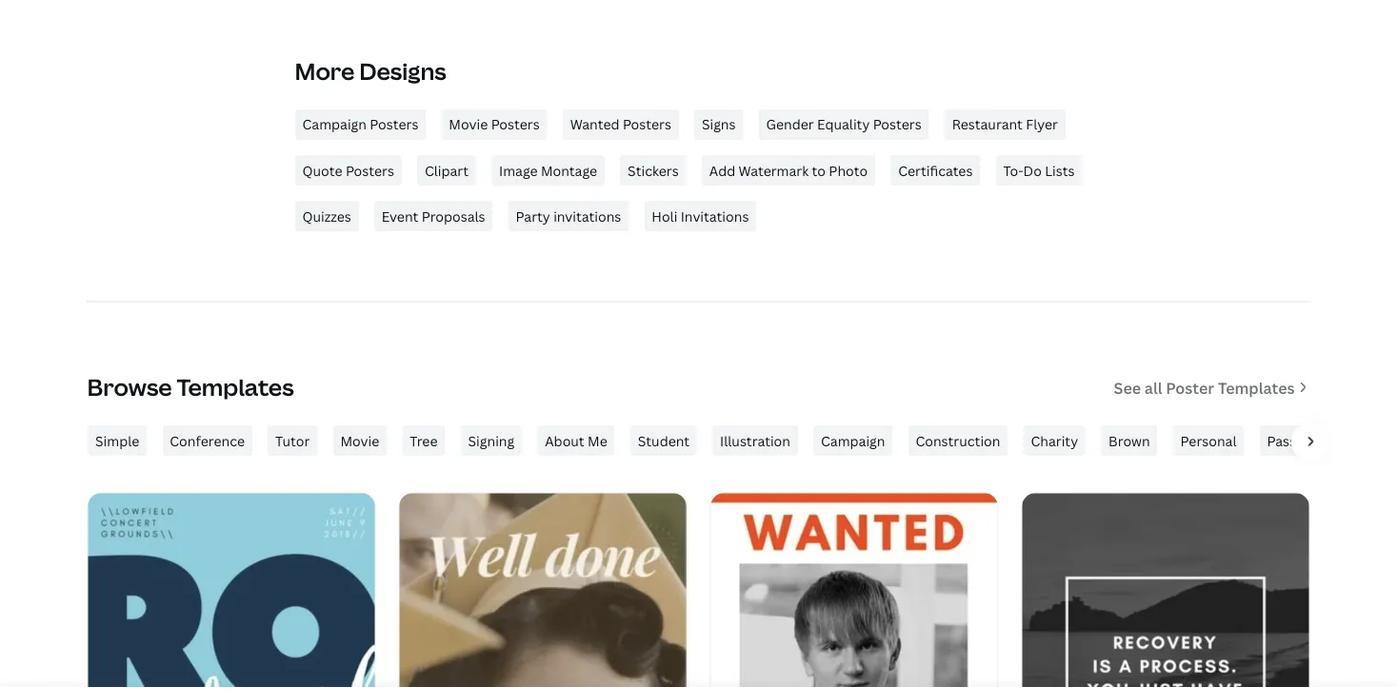 Task type: describe. For each thing, give the bounding box(es) containing it.
photo
[[829, 162, 868, 180]]

add watermark to photo
[[709, 162, 868, 180]]

campaign for campaign
[[820, 432, 885, 450]]

add
[[709, 162, 735, 180]]

see all poster templates link
[[1114, 376, 1310, 400]]

quote posters
[[302, 162, 394, 180]]

tutor
[[275, 432, 309, 450]]

to-do lists
[[1003, 162, 1075, 180]]

movie for movie
[[340, 432, 379, 450]]

image montage
[[499, 162, 597, 180]]

event proposals link
[[374, 202, 493, 232]]

quote posters link
[[295, 155, 402, 186]]

browse templates
[[87, 372, 294, 403]]

charity link
[[1023, 426, 1085, 457]]

all
[[1145, 378, 1162, 398]]

simple link
[[87, 426, 146, 457]]

tree
[[409, 432, 437, 450]]

restaurant
[[952, 116, 1023, 134]]

holi invitations
[[652, 208, 749, 226]]

party invitations link
[[508, 202, 629, 232]]

passover
[[1267, 432, 1325, 450]]

certificates
[[898, 162, 973, 180]]

add watermark to photo link
[[702, 155, 875, 186]]

signing
[[468, 432, 514, 450]]

tree link
[[402, 426, 445, 457]]

quote
[[302, 162, 342, 180]]

campaign for campaign posters
[[302, 116, 367, 134]]

to
[[812, 162, 826, 180]]

see
[[1114, 378, 1141, 398]]

poster
[[1166, 378, 1214, 398]]

conference link
[[162, 426, 252, 457]]

gender
[[766, 116, 814, 134]]

campaign posters link
[[295, 109, 426, 140]]

movie posters
[[449, 116, 540, 134]]

signs
[[702, 116, 736, 134]]

stickers
[[628, 162, 679, 180]]

more designs
[[295, 56, 446, 87]]

tutor link
[[267, 426, 317, 457]]

0 horizontal spatial templates
[[177, 372, 294, 403]]

to-
[[1003, 162, 1023, 180]]

charity
[[1030, 432, 1078, 450]]

1 horizontal spatial templates
[[1218, 378, 1295, 398]]

watermark
[[739, 162, 809, 180]]

signs link
[[694, 109, 743, 140]]

clipart link
[[417, 155, 476, 186]]

more
[[295, 56, 355, 87]]

montage
[[541, 162, 597, 180]]

proposals
[[422, 208, 485, 226]]

certificates link
[[891, 155, 980, 186]]

campaign posters
[[302, 116, 418, 134]]

personal
[[1180, 432, 1236, 450]]

browse
[[87, 372, 172, 403]]

invitations
[[681, 208, 749, 226]]

equality
[[817, 116, 870, 134]]

wanted posters
[[570, 116, 671, 134]]

quizzes
[[302, 208, 351, 226]]

posters for campaign posters
[[370, 116, 418, 134]]

me
[[587, 432, 607, 450]]

illustration
[[720, 432, 790, 450]]

event proposals
[[382, 208, 485, 226]]

black and white poster image
[[1022, 494, 1309, 688]]

gender equality posters link
[[759, 109, 929, 140]]

about
[[544, 432, 584, 450]]



Task type: vqa. For each thing, say whether or not it's contained in the screenshot.
with
no



Task type: locate. For each thing, give the bounding box(es) containing it.
0 horizontal spatial movie
[[340, 432, 379, 450]]

1 vertical spatial movie
[[340, 432, 379, 450]]

movie left the tree
[[340, 432, 379, 450]]

templates up passover
[[1218, 378, 1295, 398]]

movie
[[449, 116, 488, 134], [340, 432, 379, 450]]

stickers link
[[620, 155, 686, 186]]

flyer
[[1026, 116, 1058, 134]]

posters up stickers
[[623, 116, 671, 134]]

about me link
[[537, 426, 614, 457]]

holi
[[652, 208, 677, 226]]

invitations
[[553, 208, 621, 226]]

posters for movie posters
[[491, 116, 540, 134]]

restaurant flyer
[[952, 116, 1058, 134]]

quizzes link
[[295, 202, 359, 232]]

passover link
[[1259, 426, 1332, 457]]

see all poster templates
[[1114, 378, 1295, 398]]

clipart
[[425, 162, 469, 180]]

signing link
[[460, 426, 522, 457]]

event
[[382, 208, 418, 226]]

congratulations poster image
[[399, 494, 686, 688]]

party invitations
[[516, 208, 621, 226]]

restaurant flyer link
[[944, 109, 1066, 140]]

party
[[516, 208, 550, 226]]

image montage link
[[491, 155, 605, 186]]

lists
[[1045, 162, 1075, 180]]

posters for wanted posters
[[623, 116, 671, 134]]

1 vertical spatial campaign
[[820, 432, 885, 450]]

construction link
[[907, 426, 1007, 457]]

student
[[637, 432, 689, 450]]

wanted poster image
[[711, 494, 998, 688]]

1 horizontal spatial campaign
[[820, 432, 885, 450]]

posters down the campaign posters link
[[346, 162, 394, 180]]

construction
[[915, 432, 1000, 450]]

student link
[[630, 426, 697, 457]]

about me
[[544, 432, 607, 450]]

wanted posters link
[[562, 109, 679, 140]]

brown link
[[1100, 426, 1157, 457]]

0 vertical spatial movie
[[449, 116, 488, 134]]

posters for quote posters
[[346, 162, 394, 180]]

image
[[499, 162, 538, 180]]

posters down the designs
[[370, 116, 418, 134]]

conference
[[169, 432, 244, 450]]

gender equality posters
[[766, 116, 922, 134]]

wanted
[[570, 116, 619, 134]]

movie up clipart
[[449, 116, 488, 134]]

personal link
[[1172, 426, 1244, 457]]

posters right equality
[[873, 116, 922, 134]]

templates
[[177, 372, 294, 403], [1218, 378, 1295, 398]]

holi invitations link
[[644, 202, 756, 232]]

movie inside movie link
[[340, 432, 379, 450]]

posters up image
[[491, 116, 540, 134]]

to-do lists link
[[996, 155, 1082, 186]]

campaign
[[302, 116, 367, 134], [820, 432, 885, 450]]

movie posters link
[[441, 109, 547, 140]]

do
[[1023, 162, 1042, 180]]

1 horizontal spatial movie
[[449, 116, 488, 134]]

posters
[[370, 116, 418, 134], [491, 116, 540, 134], [623, 116, 671, 134], [873, 116, 922, 134], [346, 162, 394, 180]]

designs
[[359, 56, 446, 87]]

movie inside movie posters link
[[449, 116, 488, 134]]

movie for movie posters
[[449, 116, 488, 134]]

0 horizontal spatial campaign
[[302, 116, 367, 134]]

brown
[[1108, 432, 1150, 450]]

campaign link
[[813, 426, 892, 457]]

music poster image
[[88, 494, 375, 688]]

0 vertical spatial campaign
[[302, 116, 367, 134]]

movie link
[[332, 426, 386, 457]]

illustration link
[[712, 426, 798, 457]]

simple
[[95, 432, 139, 450]]

templates up conference
[[177, 372, 294, 403]]



